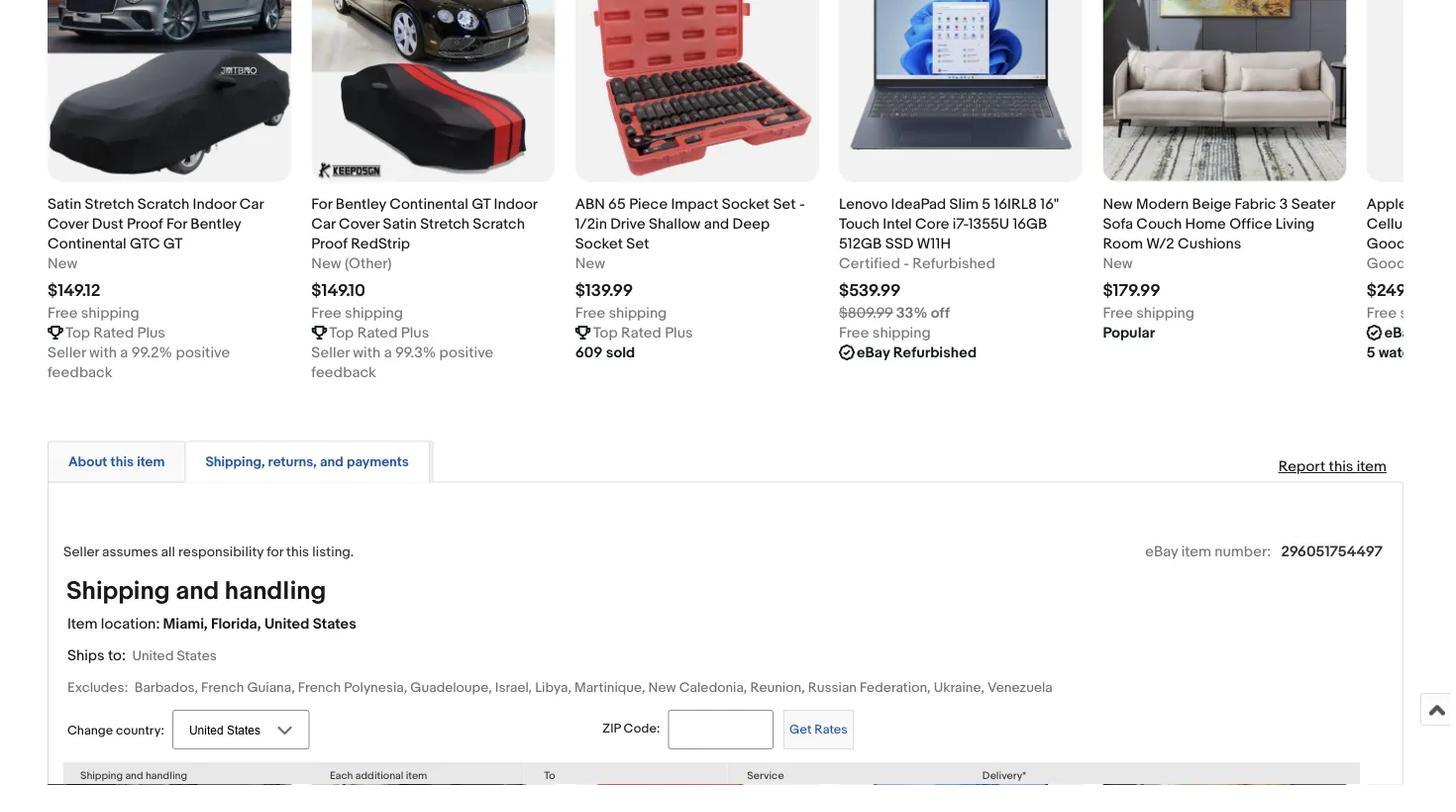 Task type: vqa. For each thing, say whether or not it's contained in the screenshot.


Task type: describe. For each thing, give the bounding box(es) containing it.
core
[[916, 216, 950, 234]]

stretch inside satin stretch scratch indoor car cover dust proof for bentley continental gtc gt new $149.12 free shipping
[[85, 196, 134, 214]]

abn
[[575, 196, 605, 214]]

$139.99
[[575, 282, 634, 302]]

ships
[[67, 647, 105, 665]]

excludes:
[[67, 680, 128, 697]]

positive for $149.10
[[440, 345, 494, 362]]

with for $149.12
[[89, 345, 117, 362]]

guadeloupe,
[[411, 680, 492, 697]]

each additional item
[[330, 771, 427, 783]]

free shipping text field for $249.97
[[1367, 304, 1452, 324]]

each
[[330, 771, 353, 783]]

payments
[[347, 455, 409, 471]]

new text field for $179.99
[[1103, 254, 1133, 274]]

16irl8
[[994, 196, 1038, 214]]

item for each additional item
[[406, 771, 427, 783]]

report
[[1279, 459, 1326, 476]]

$149.12 text field
[[48, 282, 100, 302]]

rated for $149.10
[[357, 325, 398, 343]]

shipping,
[[206, 455, 265, 471]]

Certified - Refurbished text field
[[839, 254, 996, 274]]

redstrip
[[351, 236, 410, 253]]

this for about
[[110, 455, 134, 471]]

3
[[1280, 196, 1289, 214]]

1 horizontal spatial socket
[[722, 196, 770, 214]]

$249.97 text field
[[1367, 282, 1428, 302]]

top rated plus for $149.12
[[65, 325, 165, 343]]

eBay Refurbished text field
[[857, 344, 977, 363]]

16"
[[1041, 196, 1059, 214]]

$539.99 text field
[[839, 282, 901, 302]]

zip code:
[[603, 722, 660, 738]]

apple
[[1367, 196, 1408, 214]]

seller for $149.12
[[48, 345, 86, 362]]

rated for $149.12
[[93, 325, 134, 343]]

1 horizontal spatial united
[[265, 615, 310, 633]]

free inside new modern beige fabric 3 seater sofa couch home office living room w/2 cushions new $179.99 free shipping popular
[[1103, 305, 1134, 323]]

new up code:
[[649, 680, 677, 697]]

New text field
[[48, 254, 78, 274]]

deep
[[733, 216, 770, 234]]

(other)
[[345, 255, 392, 273]]

top rated plus text field for $139.99
[[593, 324, 693, 344]]

for bentley continental gt indoor car cover satin stretch scratch proof redstrip new (other) $149.10 free shipping
[[312, 196, 538, 323]]

ships to: united states
[[67, 647, 217, 665]]

states inside ships to: united states
[[177, 648, 217, 665]]

change
[[67, 723, 113, 739]]

1355u
[[969, 216, 1010, 234]]

couch
[[1137, 216, 1183, 234]]

bentley inside satin stretch scratch indoor car cover dust proof for bentley continental gtc gt new $149.12 free shipping
[[191, 216, 241, 234]]

free shipping text field for $139.99
[[575, 304, 667, 324]]

$249.97
[[1367, 282, 1428, 302]]

about this item
[[68, 455, 165, 471]]

indoor inside satin stretch scratch indoor car cover dust proof for bentley continental gtc gt new $149.12 free shipping
[[193, 196, 236, 214]]

miami,
[[163, 615, 208, 633]]

caledonia,
[[680, 680, 748, 697]]

venezuela
[[988, 680, 1053, 697]]

get rates button
[[784, 711, 854, 750]]

0 horizontal spatial free shipping text field
[[312, 304, 403, 324]]

code:
[[624, 722, 660, 738]]

cover inside satin stretch scratch indoor car cover dust proof for bentley continental gtc gt new $149.12 free shipping
[[48, 216, 88, 234]]

delivery*
[[983, 771, 1027, 783]]

positive for $149.12
[[176, 345, 230, 362]]

additional
[[356, 771, 404, 783]]

seller with a 99.3% positive feedback
[[312, 345, 497, 382]]

ZIP Code: text field
[[668, 711, 774, 750]]

beige
[[1193, 196, 1232, 214]]

dust
[[92, 216, 124, 234]]

number:
[[1215, 544, 1272, 562]]

change country:
[[67, 723, 164, 739]]

a for $149.10
[[384, 345, 392, 362]]

piece
[[629, 196, 668, 214]]

i7-
[[953, 216, 969, 234]]

Top Rated Plus text field
[[65, 324, 165, 344]]

and inside abn 65 piece impact socket set - 1/2in drive shallow and deep socket set new $139.99 free shipping
[[704, 216, 730, 234]]

609 sold
[[575, 345, 635, 362]]

Popular text field
[[1103, 324, 1156, 344]]

refurbished inside "ebay refurbished" text box
[[894, 345, 977, 362]]

top for $139.99
[[593, 325, 618, 343]]

Good - Refur text field
[[1367, 254, 1452, 274]]

continental inside satin stretch scratch indoor car cover dust proof for bentley continental gtc gt new $149.12 free shipping
[[48, 236, 127, 253]]

lenovo
[[839, 196, 888, 214]]

shipping, returns, and payments
[[206, 455, 409, 471]]

room
[[1103, 236, 1144, 253]]

seller with a 99.2% positive feedback
[[48, 345, 233, 382]]

for inside for bentley continental gt indoor car cover satin stretch scratch proof redstrip new (other) $149.10 free shipping
[[312, 196, 332, 214]]

gt inside for bentley continental gt indoor car cover satin stretch scratch proof redstrip new (other) $149.10 free shipping
[[472, 196, 491, 214]]

certified
[[839, 255, 901, 273]]

russian
[[808, 680, 857, 697]]

israel,
[[495, 680, 532, 697]]

excludes: barbados, french guiana, french polynesia, guadeloupe, israel, libya, martinique, new caledonia, reunion, russian federation, ukraine, venezuela
[[67, 680, 1053, 697]]

proof inside for bentley continental gt indoor car cover satin stretch scratch proof redstrip new (other) $149.10 free shipping
[[312, 236, 348, 253]]

shipping inside abn 65 piece impact socket set - 1/2in drive shallow and deep socket set new $139.99 free shipping
[[609, 305, 667, 323]]

item left number:
[[1182, 544, 1212, 562]]

intel
[[883, 216, 912, 234]]

abn 65 piece impact socket set - 1/2in drive shallow and deep socket set new $139.99 free shipping
[[575, 196, 805, 323]]

seller assumes all responsibility for this listing.
[[63, 545, 354, 562]]

watchers
[[1379, 345, 1441, 362]]

2 vertical spatial ebay
[[1146, 544, 1179, 562]]

shipping inside satin stretch scratch indoor car cover dust proof for bentley continental gtc gt new $149.12 free shipping
[[81, 305, 139, 323]]

1 horizontal spatial this
[[286, 545, 309, 562]]

item
[[67, 615, 98, 633]]

new inside abn 65 piece impact socket set - 1/2in drive shallow and deep socket set new $139.99 free shipping
[[575, 255, 605, 273]]

1 vertical spatial shipping
[[80, 771, 123, 783]]

ideapad
[[892, 196, 947, 214]]

about this item button
[[68, 454, 165, 472]]

1 vertical spatial shipping and handling
[[80, 771, 187, 783]]

lenovo ideapad slim 5 16irl8 16" touch intel core i7-1355u 16gb 512gb ssd w11h certified - refurbished $539.99 $809.99 33% off free shipping
[[839, 196, 1059, 343]]

cushions
[[1178, 236, 1242, 253]]

Seller with a 99.2% positive feedback text field
[[48, 344, 292, 383]]

rated for $139.99
[[621, 325, 662, 343]]

ebay item number: 296051754497
[[1146, 544, 1384, 562]]

responsibility
[[178, 545, 264, 562]]

- inside abn 65 piece impact socket set - 1/2in drive shallow and deep socket set new $139.99 free shipping
[[800, 196, 805, 214]]

0 vertical spatial handling
[[225, 576, 326, 607]]

bentley inside for bentley continental gt indoor car cover satin stretch scratch proof redstrip new (other) $149.10 free shipping
[[336, 196, 386, 214]]

item location: miami, florida, united states
[[67, 615, 357, 633]]

1 horizontal spatial free shipping text field
[[839, 324, 931, 344]]

new down room
[[1103, 255, 1133, 273]]

seller for $149.10
[[312, 345, 350, 362]]

living
[[1276, 216, 1315, 234]]

shipping inside new modern beige fabric 3 seater sofa couch home office living room w/2 cushions new $179.99 free shipping popular
[[1137, 305, 1195, 323]]

new up sofa
[[1103, 196, 1133, 214]]

guiana,
[[247, 680, 295, 697]]

modern
[[1137, 196, 1189, 214]]

stretch inside for bentley continental gt indoor car cover satin stretch scratch proof redstrip new (other) $149.10 free shipping
[[420, 216, 470, 234]]

item for report this item
[[1357, 459, 1387, 476]]

polynesia,
[[344, 680, 408, 697]]

$809.99
[[839, 305, 893, 323]]



Task type: locate. For each thing, give the bounding box(es) containing it.
proof up the gtc
[[127, 216, 163, 234]]

$179.99 text field
[[1103, 282, 1161, 302]]

for up new (other) text field
[[312, 196, 332, 214]]

$149.10
[[312, 282, 366, 302]]

New text field
[[575, 254, 605, 274], [1103, 254, 1133, 274]]

0 horizontal spatial set
[[627, 236, 650, 253]]

New (Other) text field
[[312, 254, 392, 274]]

ebay down "$809.99"
[[857, 345, 890, 362]]

rated inside text field
[[93, 325, 134, 343]]

0 vertical spatial 5
[[982, 196, 991, 214]]

to
[[544, 771, 556, 783]]

1 horizontal spatial for
[[312, 196, 332, 214]]

1 horizontal spatial ebay
[[1146, 544, 1179, 562]]

1 horizontal spatial -
[[904, 255, 910, 273]]

1 vertical spatial 5
[[1367, 345, 1376, 362]]

1 new text field from the left
[[575, 254, 605, 274]]

0 horizontal spatial car
[[240, 196, 264, 214]]

a for $149.12
[[120, 345, 128, 362]]

states
[[313, 615, 357, 633], [177, 648, 217, 665]]

1 horizontal spatial set
[[773, 196, 796, 214]]

1 horizontal spatial states
[[313, 615, 357, 633]]

this right for
[[286, 545, 309, 562]]

location:
[[101, 615, 160, 633]]

0 horizontal spatial socket
[[575, 236, 623, 253]]

plus for $149.12
[[137, 325, 165, 343]]

2 top rated plus from the left
[[329, 325, 429, 343]]

1 horizontal spatial rated
[[357, 325, 398, 343]]

ebay for ebay refurbished
[[857, 345, 890, 362]]

0 horizontal spatial plus
[[137, 325, 165, 343]]

scratch up the gtc
[[138, 196, 190, 214]]

refurbished down off
[[894, 345, 977, 362]]

rated up "seller with a 99.2% positive feedback"
[[93, 325, 134, 343]]

3 plus from the left
[[665, 325, 693, 343]]

satin inside for bentley continental gt indoor car cover satin stretch scratch proof redstrip new (other) $149.10 free shipping
[[383, 216, 417, 234]]

1 feedback from the left
[[48, 364, 112, 382]]

top for $149.12
[[65, 325, 90, 343]]

united inside ships to: united states
[[132, 648, 174, 665]]

item right additional
[[406, 771, 427, 783]]

- left lenovo
[[800, 196, 805, 214]]

- inside "lenovo ideapad slim 5 16irl8 16" touch intel core i7-1355u 16gb 512gb ssd w11h certified - refurbished $539.99 $809.99 33% off free shipping"
[[904, 255, 910, 273]]

1 rated from the left
[[93, 325, 134, 343]]

2 a from the left
[[384, 345, 392, 362]]

1 french from the left
[[201, 680, 244, 697]]

2 plus from the left
[[401, 325, 429, 343]]

ebay
[[1385, 325, 1418, 343], [857, 345, 890, 362], [1146, 544, 1179, 562]]

shipping up 'location:'
[[66, 576, 170, 607]]

reunion,
[[751, 680, 805, 697]]

1 positive from the left
[[176, 345, 230, 362]]

cover up redstrip
[[339, 216, 380, 234]]

top rated plus up "seller with a 99.2% positive feedback"
[[65, 325, 165, 343]]

0 horizontal spatial with
[[89, 345, 117, 362]]

Free shipping text field
[[312, 304, 403, 324], [839, 324, 931, 344]]

positive inside "seller with a 99.2% positive feedback"
[[176, 345, 230, 362]]

296051754497
[[1282, 544, 1384, 562]]

item right report
[[1357, 459, 1387, 476]]

0 horizontal spatial for
[[166, 216, 187, 234]]

french
[[201, 680, 244, 697], [298, 680, 341, 697]]

apple watch good - refur $249.97 free shipping
[[1367, 196, 1452, 323]]

0 vertical spatial satin
[[48, 196, 81, 214]]

returns,
[[268, 455, 317, 471]]

cover left dust
[[48, 216, 88, 234]]

sofa
[[1103, 216, 1134, 234]]

free inside "lenovo ideapad slim 5 16irl8 16" touch intel core i7-1355u 16gb 512gb ssd w11h certified - refurbished $539.99 $809.99 33% off free shipping"
[[839, 325, 870, 343]]

free shipping text field for $149.12
[[48, 304, 139, 324]]

rated up seller with a 99.3% positive feedback
[[357, 325, 398, 343]]

satin inside satin stretch scratch indoor car cover dust proof for bentley continental gtc gt new $149.12 free shipping
[[48, 196, 81, 214]]

refu
[[1422, 325, 1452, 343]]

watch
[[1411, 196, 1452, 214]]

previous price $809.99 33% off text field
[[839, 304, 950, 324]]

a inside seller with a 99.3% positive feedback
[[384, 345, 392, 362]]

1 vertical spatial car
[[312, 216, 336, 234]]

and down country:
[[125, 771, 143, 783]]

5 watchers
[[1367, 345, 1441, 362]]

new up $149.12 "text box"
[[48, 255, 78, 273]]

free shipping text field down "$809.99"
[[839, 324, 931, 344]]

0 horizontal spatial rated
[[93, 325, 134, 343]]

1 horizontal spatial top rated plus
[[329, 325, 429, 343]]

free down $149.12 "text box"
[[48, 305, 78, 323]]

0 vertical spatial bentley
[[336, 196, 386, 214]]

seller left assumes
[[63, 545, 99, 562]]

top rated plus for $149.10
[[329, 325, 429, 343]]

0 horizontal spatial states
[[177, 648, 217, 665]]

Seller with a 99.3% positive feedback text field
[[312, 344, 556, 383]]

ebay up 5 watchers text field
[[1385, 325, 1418, 343]]

2 top from the left
[[329, 325, 354, 343]]

1 cover from the left
[[48, 216, 88, 234]]

top rated plus text field for $149.10
[[329, 324, 429, 344]]

states down listing.
[[313, 615, 357, 633]]

0 vertical spatial proof
[[127, 216, 163, 234]]

shipping down $179.99
[[1137, 305, 1195, 323]]

tab list
[[48, 438, 1404, 483]]

and up miami, at the left of the page
[[176, 576, 219, 607]]

1 horizontal spatial car
[[312, 216, 336, 234]]

plus up '99.3%'
[[401, 325, 429, 343]]

french right the "guiana," at the left bottom of page
[[298, 680, 341, 697]]

1 vertical spatial set
[[627, 236, 650, 253]]

shipping down $149.10
[[345, 305, 403, 323]]

shipping inside for bentley continental gt indoor car cover satin stretch scratch proof redstrip new (other) $149.10 free shipping
[[345, 305, 403, 323]]

set
[[773, 196, 796, 214], [627, 236, 650, 253]]

new text field down room
[[1103, 254, 1133, 274]]

1 vertical spatial satin
[[383, 216, 417, 234]]

free down $139.99 text field
[[575, 305, 606, 323]]

1 top rated plus text field from the left
[[329, 324, 429, 344]]

0 horizontal spatial proof
[[127, 216, 163, 234]]

with inside "seller with a 99.2% positive feedback"
[[89, 345, 117, 362]]

satin up redstrip
[[383, 216, 417, 234]]

plus down abn 65 piece impact socket set - 1/2in drive shallow and deep socket set new $139.99 free shipping
[[665, 325, 693, 343]]

slim
[[950, 196, 979, 214]]

4 free shipping text field from the left
[[1367, 304, 1452, 324]]

1/2in
[[575, 216, 607, 234]]

- inside apple watch good - refur $249.97 free shipping
[[1410, 255, 1416, 273]]

0 vertical spatial ebay
[[1385, 325, 1418, 343]]

3 top from the left
[[593, 325, 618, 343]]

seller inside seller with a 99.3% positive feedback
[[312, 345, 350, 362]]

scratch inside satin stretch scratch indoor car cover dust proof for bentley continental gtc gt new $149.12 free shipping
[[138, 196, 190, 214]]

impact
[[671, 196, 719, 214]]

0 vertical spatial shipping and handling
[[66, 576, 326, 607]]

1 plus from the left
[[137, 325, 165, 343]]

continental up redstrip
[[390, 196, 469, 214]]

1 horizontal spatial indoor
[[494, 196, 538, 214]]

1 vertical spatial continental
[[48, 236, 127, 253]]

refur
[[1419, 255, 1452, 273]]

with inside seller with a 99.3% positive feedback
[[353, 345, 381, 362]]

popular
[[1103, 325, 1156, 343]]

1 vertical spatial for
[[166, 216, 187, 234]]

united
[[265, 615, 310, 633], [132, 648, 174, 665]]

positive right '99.3%'
[[440, 345, 494, 362]]

0 vertical spatial states
[[313, 615, 357, 633]]

99.2%
[[131, 345, 173, 362]]

1 indoor from the left
[[193, 196, 236, 214]]

tab list containing about this item
[[48, 438, 1404, 483]]

item for about this item
[[137, 455, 165, 471]]

0 vertical spatial refurbished
[[913, 255, 996, 273]]

feedback inside seller with a 99.3% positive feedback
[[312, 364, 376, 382]]

2 rated from the left
[[357, 325, 398, 343]]

and
[[704, 216, 730, 234], [320, 455, 344, 471], [176, 576, 219, 607], [125, 771, 143, 783]]

1 vertical spatial scratch
[[473, 216, 525, 234]]

0 horizontal spatial continental
[[48, 236, 127, 253]]

scratch left 1/2in
[[473, 216, 525, 234]]

5 left watchers
[[1367, 345, 1376, 362]]

free shipping text field down $179.99
[[1103, 304, 1195, 324]]

seater
[[1292, 196, 1336, 214]]

5 inside text field
[[1367, 345, 1376, 362]]

handling down for
[[225, 576, 326, 607]]

- left refur
[[1410, 255, 1416, 273]]

fabric
[[1235, 196, 1277, 214]]

2 french from the left
[[298, 680, 341, 697]]

0 horizontal spatial top
[[65, 325, 90, 343]]

gt
[[472, 196, 491, 214], [163, 236, 183, 253]]

ebay refurbished
[[857, 345, 977, 362]]

ssd
[[886, 236, 914, 253]]

free inside abn 65 piece impact socket set - 1/2in drive shallow and deep socket set new $139.99 free shipping
[[575, 305, 606, 323]]

shipping down change
[[80, 771, 123, 783]]

listing.
[[312, 545, 354, 562]]

free shipping text field up ebay refu
[[1367, 304, 1452, 324]]

item inside button
[[137, 455, 165, 471]]

good
[[1367, 255, 1407, 273]]

handling down country:
[[146, 771, 187, 783]]

this inside button
[[110, 455, 134, 471]]

eBay Refu text field
[[1385, 324, 1452, 344]]

2 horizontal spatial ebay
[[1385, 325, 1418, 343]]

0 horizontal spatial top rated plus text field
[[329, 324, 429, 344]]

a inside "seller with a 99.2% positive feedback"
[[120, 345, 128, 362]]

1 vertical spatial proof
[[312, 236, 348, 253]]

2 horizontal spatial this
[[1330, 459, 1354, 476]]

feedback for $149.10
[[312, 364, 376, 382]]

feedback down top rated plus text field
[[48, 364, 112, 382]]

get rates
[[790, 723, 848, 738]]

- down "ssd" at the right of the page
[[904, 255, 910, 273]]

0 horizontal spatial handling
[[146, 771, 187, 783]]

1 horizontal spatial plus
[[401, 325, 429, 343]]

$139.99 text field
[[575, 282, 634, 302]]

positive right "99.2%"
[[176, 345, 230, 362]]

2 horizontal spatial -
[[1410, 255, 1416, 273]]

off
[[931, 305, 950, 323]]

top inside text field
[[65, 325, 90, 343]]

top down $149.10
[[329, 325, 354, 343]]

0 vertical spatial set
[[773, 196, 796, 214]]

feedback inside "seller with a 99.2% positive feedback"
[[48, 364, 112, 382]]

satin up new text box
[[48, 196, 81, 214]]

5 watchers text field
[[1367, 344, 1441, 363]]

florida,
[[211, 615, 261, 633]]

0 horizontal spatial this
[[110, 455, 134, 471]]

refurbished inside "lenovo ideapad slim 5 16irl8 16" touch intel core i7-1355u 16gb 512gb ssd w11h certified - refurbished $539.99 $809.99 33% off free shipping"
[[913, 255, 996, 273]]

for right dust
[[166, 216, 187, 234]]

512gb
[[839, 236, 882, 253]]

1 vertical spatial united
[[132, 648, 174, 665]]

set down drive
[[627, 236, 650, 253]]

top down $149.12
[[65, 325, 90, 343]]

united up barbados,
[[132, 648, 174, 665]]

proof up new (other) text field
[[312, 236, 348, 253]]

0 vertical spatial car
[[240, 196, 264, 214]]

service
[[748, 771, 785, 783]]

3 top rated plus from the left
[[593, 325, 693, 343]]

positive inside seller with a 99.3% positive feedback
[[440, 345, 494, 362]]

1 horizontal spatial feedback
[[312, 364, 376, 382]]

top rated plus up seller with a 99.3% positive feedback
[[329, 325, 429, 343]]

proof inside satin stretch scratch indoor car cover dust proof for bentley continental gtc gt new $149.12 free shipping
[[127, 216, 163, 234]]

this right report
[[1330, 459, 1354, 476]]

new inside for bentley continental gt indoor car cover satin stretch scratch proof redstrip new (other) $149.10 free shipping
[[312, 255, 342, 273]]

2 horizontal spatial top
[[593, 325, 618, 343]]

0 vertical spatial united
[[265, 615, 310, 633]]

federation,
[[860, 680, 931, 697]]

top rated plus text field up seller with a 99.3% positive feedback
[[329, 324, 429, 344]]

rated up sold
[[621, 325, 662, 343]]

0 vertical spatial continental
[[390, 196, 469, 214]]

free inside apple watch good - refur $249.97 free shipping
[[1367, 305, 1398, 323]]

new text field up $139.99 text field
[[575, 254, 605, 274]]

1 horizontal spatial with
[[353, 345, 381, 362]]

609 sold text field
[[575, 344, 635, 363]]

ukraine,
[[934, 680, 985, 697]]

seller down top rated plus text field
[[48, 345, 86, 362]]

free up the popular
[[1103, 305, 1134, 323]]

shipping up ebay refu text box
[[1401, 305, 1452, 323]]

plus for $149.10
[[401, 325, 429, 343]]

1 horizontal spatial top rated plus text field
[[593, 324, 693, 344]]

and down the impact
[[704, 216, 730, 234]]

0 horizontal spatial positive
[[176, 345, 230, 362]]

and inside button
[[320, 455, 344, 471]]

0 horizontal spatial a
[[120, 345, 128, 362]]

1 horizontal spatial a
[[384, 345, 392, 362]]

seller down the $149.10 text box
[[312, 345, 350, 362]]

socket up deep
[[722, 196, 770, 214]]

ebay for ebay refu
[[1385, 325, 1418, 343]]

satin
[[48, 196, 81, 214], [383, 216, 417, 234]]

1 vertical spatial gt
[[163, 236, 183, 253]]

0 horizontal spatial new text field
[[575, 254, 605, 274]]

0 horizontal spatial stretch
[[85, 196, 134, 214]]

5
[[982, 196, 991, 214], [1367, 345, 1376, 362]]

about
[[68, 455, 107, 471]]

this right about at the bottom
[[110, 455, 134, 471]]

free shipping text field for $179.99
[[1103, 304, 1195, 324]]

shipping inside apple watch good - refur $249.97 free shipping
[[1401, 305, 1452, 323]]

0 vertical spatial stretch
[[85, 196, 134, 214]]

for inside satin stretch scratch indoor car cover dust proof for bentley continental gtc gt new $149.12 free shipping
[[166, 216, 187, 234]]

shallow
[[649, 216, 701, 234]]

cover inside for bentley continental gt indoor car cover satin stretch scratch proof redstrip new (other) $149.10 free shipping
[[339, 216, 380, 234]]

1 horizontal spatial gt
[[472, 196, 491, 214]]

0 horizontal spatial indoor
[[193, 196, 236, 214]]

new text field for $139.99
[[575, 254, 605, 274]]

office
[[1230, 216, 1273, 234]]

car inside satin stretch scratch indoor car cover dust proof for bentley continental gtc gt new $149.12 free shipping
[[240, 196, 264, 214]]

0 vertical spatial shipping
[[66, 576, 170, 607]]

continental down dust
[[48, 236, 127, 253]]

0 horizontal spatial ebay
[[857, 345, 890, 362]]

65
[[609, 196, 626, 214]]

2 top rated plus text field from the left
[[593, 324, 693, 344]]

car inside for bentley continental gt indoor car cover satin stretch scratch proof redstrip new (other) $149.10 free shipping
[[312, 216, 336, 234]]

drive
[[611, 216, 646, 234]]

2 indoor from the left
[[494, 196, 538, 214]]

free inside satin stretch scratch indoor car cover dust proof for bentley continental gtc gt new $149.12 free shipping
[[48, 305, 78, 323]]

0 vertical spatial for
[[312, 196, 332, 214]]

all
[[161, 545, 175, 562]]

french left the "guiana," at the left bottom of page
[[201, 680, 244, 697]]

Top Rated Plus text field
[[329, 324, 429, 344], [593, 324, 693, 344]]

with for $149.10
[[353, 345, 381, 362]]

free shipping text field down $149.10
[[312, 304, 403, 324]]

1 vertical spatial socket
[[575, 236, 623, 253]]

5 up 1355u
[[982, 196, 991, 214]]

shipping and handling down country:
[[80, 771, 187, 783]]

0 horizontal spatial 5
[[982, 196, 991, 214]]

indoor inside for bentley continental gt indoor car cover satin stretch scratch proof redstrip new (other) $149.10 free shipping
[[494, 196, 538, 214]]

refurbished
[[913, 255, 996, 273], [894, 345, 977, 362]]

2 new text field from the left
[[1103, 254, 1133, 274]]

barbados,
[[135, 680, 198, 697]]

1 horizontal spatial stretch
[[420, 216, 470, 234]]

report this item link
[[1269, 449, 1397, 486]]

1 horizontal spatial handling
[[225, 576, 326, 607]]

plus up "99.2%"
[[137, 325, 165, 343]]

cover
[[48, 216, 88, 234], [339, 216, 380, 234]]

gtc
[[130, 236, 160, 253]]

0 horizontal spatial scratch
[[138, 196, 190, 214]]

libya,
[[535, 680, 572, 697]]

2 horizontal spatial rated
[[621, 325, 662, 343]]

set left lenovo
[[773, 196, 796, 214]]

shipping up top rated plus text field
[[81, 305, 139, 323]]

item right about at the bottom
[[137, 455, 165, 471]]

to:
[[108, 647, 126, 665]]

new modern beige fabric 3 seater sofa couch home office living room w/2 cushions new $179.99 free shipping popular
[[1103, 196, 1336, 343]]

Free shipping text field
[[48, 304, 139, 324], [575, 304, 667, 324], [1103, 304, 1195, 324], [1367, 304, 1452, 324]]

1 top rated plus from the left
[[65, 325, 165, 343]]

assumes
[[102, 545, 158, 562]]

ebay left number:
[[1146, 544, 1179, 562]]

top rated plus up sold
[[593, 325, 693, 343]]

continental
[[390, 196, 469, 214], [48, 236, 127, 253]]

free down '$249.97'
[[1367, 305, 1398, 323]]

2 with from the left
[[353, 345, 381, 362]]

0 horizontal spatial feedback
[[48, 364, 112, 382]]

plus for $139.99
[[665, 325, 693, 343]]

free shipping text field down $149.12 "text box"
[[48, 304, 139, 324]]

1 a from the left
[[120, 345, 128, 362]]

new inside satin stretch scratch indoor car cover dust proof for bentley continental gtc gt new $149.12 free shipping
[[48, 255, 78, 273]]

$179.99
[[1103, 282, 1161, 302]]

shipping down $139.99
[[609, 305, 667, 323]]

rates
[[815, 723, 848, 738]]

a down top rated plus text field
[[120, 345, 128, 362]]

2 positive from the left
[[440, 345, 494, 362]]

this for report
[[1330, 459, 1354, 476]]

2 horizontal spatial plus
[[665, 325, 693, 343]]

0 horizontal spatial united
[[132, 648, 174, 665]]

free down $149.10
[[312, 305, 342, 323]]

1 vertical spatial stretch
[[420, 216, 470, 234]]

-
[[800, 196, 805, 214], [904, 255, 910, 273], [1410, 255, 1416, 273]]

0 horizontal spatial bentley
[[191, 216, 241, 234]]

2 cover from the left
[[339, 216, 380, 234]]

1 vertical spatial states
[[177, 648, 217, 665]]

top up 609 sold
[[593, 325, 618, 343]]

shipping
[[66, 576, 170, 607], [80, 771, 123, 783]]

a left '99.3%'
[[384, 345, 392, 362]]

top rated plus for $139.99
[[593, 325, 693, 343]]

0 vertical spatial scratch
[[138, 196, 190, 214]]

shipping down the previous price $809.99 33% off text field
[[873, 325, 931, 343]]

top rated plus text field up sold
[[593, 324, 693, 344]]

5 inside "lenovo ideapad slim 5 16irl8 16" touch intel core i7-1355u 16gb 512gb ssd w11h certified - refurbished $539.99 $809.99 33% off free shipping"
[[982, 196, 991, 214]]

1 vertical spatial refurbished
[[894, 345, 977, 362]]

0 horizontal spatial top rated plus
[[65, 325, 165, 343]]

zip
[[603, 722, 621, 738]]

1 horizontal spatial satin
[[383, 216, 417, 234]]

get
[[790, 723, 812, 738]]

gt inside satin stretch scratch indoor car cover dust proof for bentley continental gtc gt new $149.12 free shipping
[[163, 236, 183, 253]]

free
[[48, 305, 78, 323], [312, 305, 342, 323], [575, 305, 606, 323], [1103, 305, 1134, 323], [1367, 305, 1398, 323], [839, 325, 870, 343]]

handling
[[225, 576, 326, 607], [146, 771, 187, 783]]

3 free shipping text field from the left
[[1103, 304, 1195, 324]]

0 horizontal spatial -
[[800, 196, 805, 214]]

seller inside "seller with a 99.2% positive feedback"
[[48, 345, 86, 362]]

shipping inside "lenovo ideapad slim 5 16irl8 16" touch intel core i7-1355u 16gb 512gb ssd w11h certified - refurbished $539.99 $809.99 33% off free shipping"
[[873, 325, 931, 343]]

shipping and handling up miami, at the left of the page
[[66, 576, 326, 607]]

positive
[[176, 345, 230, 362], [440, 345, 494, 362]]

new up $139.99 text field
[[575, 255, 605, 273]]

2 free shipping text field from the left
[[575, 304, 667, 324]]

socket down 1/2in
[[575, 236, 623, 253]]

1 vertical spatial ebay
[[857, 345, 890, 362]]

1 horizontal spatial scratch
[[473, 216, 525, 234]]

free down "$809.99"
[[839, 325, 870, 343]]

99.3%
[[395, 345, 436, 362]]

feedback down the $149.10 text box
[[312, 364, 376, 382]]

refurbished down the w11h
[[913, 255, 996, 273]]

1 horizontal spatial new text field
[[1103, 254, 1133, 274]]

new up the $149.10 text box
[[312, 255, 342, 273]]

1 horizontal spatial continental
[[390, 196, 469, 214]]

states down miami, at the left of the page
[[177, 648, 217, 665]]

0 vertical spatial gt
[[472, 196, 491, 214]]

free shipping text field down $139.99
[[575, 304, 667, 324]]

0 horizontal spatial gt
[[163, 236, 183, 253]]

1 vertical spatial handling
[[146, 771, 187, 783]]

scratch inside for bentley continental gt indoor car cover satin stretch scratch proof redstrip new (other) $149.10 free shipping
[[473, 216, 525, 234]]

3 rated from the left
[[621, 325, 662, 343]]

with down top rated plus text field
[[89, 345, 117, 362]]

united right 'florida,'
[[265, 615, 310, 633]]

ebay refu
[[1385, 325, 1452, 343]]

1 vertical spatial bentley
[[191, 216, 241, 234]]

seller
[[48, 345, 86, 362], [312, 345, 350, 362], [63, 545, 99, 562]]

with
[[89, 345, 117, 362], [353, 345, 381, 362]]

1 horizontal spatial positive
[[440, 345, 494, 362]]

with left '99.3%'
[[353, 345, 381, 362]]

rated
[[93, 325, 134, 343], [357, 325, 398, 343], [621, 325, 662, 343]]

1 horizontal spatial french
[[298, 680, 341, 697]]

free inside for bentley continental gt indoor car cover satin stretch scratch proof redstrip new (other) $149.10 free shipping
[[312, 305, 342, 323]]

plus inside text field
[[137, 325, 165, 343]]

1 horizontal spatial proof
[[312, 236, 348, 253]]

2 feedback from the left
[[312, 364, 376, 382]]

1 free shipping text field from the left
[[48, 304, 139, 324]]

feedback for $149.12
[[48, 364, 112, 382]]

1 with from the left
[[89, 345, 117, 362]]

bentley
[[336, 196, 386, 214], [191, 216, 241, 234]]

$149.12
[[48, 282, 100, 302]]

and right returns,
[[320, 455, 344, 471]]

top rated plus
[[65, 325, 165, 343], [329, 325, 429, 343], [593, 325, 693, 343]]

continental inside for bentley continental gt indoor car cover satin stretch scratch proof redstrip new (other) $149.10 free shipping
[[390, 196, 469, 214]]

top for $149.10
[[329, 325, 354, 343]]

1 top from the left
[[65, 325, 90, 343]]

$149.10 text field
[[312, 282, 366, 302]]



